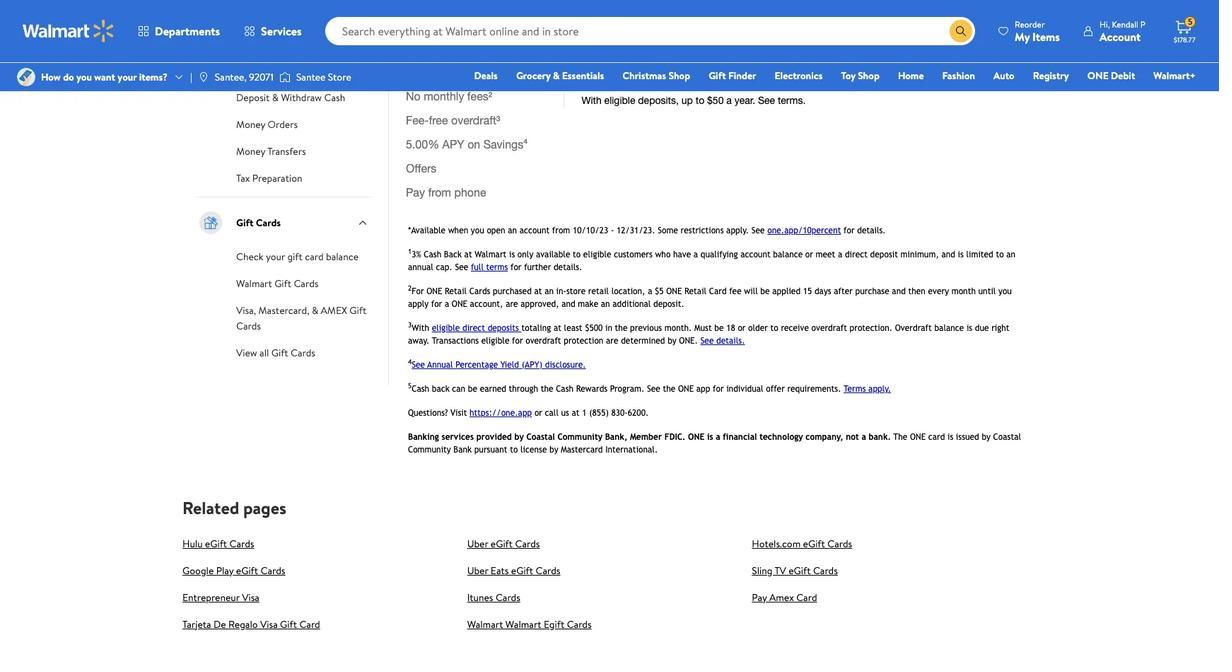 Task type: describe. For each thing, give the bounding box(es) containing it.
balance
[[326, 250, 359, 264]]

p
[[1141, 18, 1146, 30]]

view
[[236, 346, 257, 360]]

my
[[1015, 29, 1030, 44]]

2 horizontal spatial walmart
[[506, 617, 542, 632]]

cards right egift
[[567, 617, 592, 632]]

grocery
[[516, 69, 551, 83]]

entrepreneur
[[183, 590, 240, 605]]

google play egift cards link
[[183, 564, 286, 578]]

check for check cashing
[[236, 37, 264, 51]]

departments
[[155, 23, 220, 39]]

pay amex card link
[[752, 590, 818, 605]]

related
[[183, 496, 239, 520]]

tax preparation link
[[236, 170, 303, 185]]

visa, mastercard, & amex gift cards
[[236, 303, 367, 333]]

christmas
[[623, 69, 667, 83]]

entrepreneur visa link
[[183, 590, 260, 605]]

hulu
[[183, 537, 203, 551]]

walmart image
[[23, 20, 115, 42]]

pages
[[243, 496, 286, 520]]

transfers
[[268, 144, 306, 158]]

account
[[1100, 29, 1142, 44]]

5
[[1189, 16, 1193, 28]]

one debit
[[1088, 69, 1136, 83]]

view all gift cards link
[[236, 345, 316, 360]]

shop for toy shop
[[858, 69, 880, 83]]

check cashing
[[236, 37, 300, 51]]

hotels.com egift cards link
[[752, 537, 853, 551]]

all
[[260, 346, 269, 360]]

cash
[[324, 90, 346, 105]]

you
[[76, 70, 92, 84]]

cards inside 'link'
[[294, 277, 319, 291]]

reorder my items
[[1015, 18, 1061, 44]]

fashion
[[943, 69, 976, 83]]

uber eats egift cards link
[[467, 564, 561, 578]]

uber for uber eats egift cards
[[467, 564, 489, 578]]

one debit link
[[1082, 68, 1142, 83]]

0 vertical spatial card
[[797, 590, 818, 605]]

cards down visa, mastercard, & amex gift cards
[[291, 346, 316, 360]]

walmart+
[[1154, 69, 1197, 83]]

santee,
[[215, 70, 247, 84]]

|
[[190, 70, 192, 84]]

departments button
[[126, 14, 232, 48]]

visa, mastercard, & amex gift cards link
[[236, 302, 367, 333]]

withdraw
[[281, 90, 322, 105]]

 image for santee store
[[279, 70, 291, 84]]

view all gift cards
[[236, 346, 316, 360]]

want
[[94, 70, 115, 84]]

tv
[[775, 564, 787, 578]]

items?
[[139, 70, 168, 84]]

debit
[[1112, 69, 1136, 83]]

bill payment
[[236, 10, 290, 24]]

gift
[[288, 250, 303, 264]]

walmart for walmart walmart egift cards
[[467, 617, 503, 632]]

Search search field
[[325, 17, 976, 45]]

walmart gift cards link
[[236, 275, 319, 291]]

cards right eats
[[536, 564, 561, 578]]

check cashing link
[[236, 35, 300, 51]]

deposit & withdraw cash
[[236, 90, 346, 105]]

walmart+ link
[[1148, 68, 1203, 83]]

cards down hotels.com egift cards 'link'
[[814, 564, 838, 578]]

sling tv egift cards link
[[752, 564, 838, 578]]

tax preparation
[[236, 171, 303, 185]]

$178.77
[[1175, 35, 1196, 45]]

fashion link
[[937, 68, 982, 83]]

& for deposit
[[272, 90, 279, 105]]

gift left finder
[[709, 69, 726, 83]]

gift cards
[[236, 216, 281, 230]]

 image for santee, 92071
[[198, 71, 209, 83]]

google
[[183, 564, 214, 578]]

amex
[[321, 303, 347, 318]]

gift inside visa, mastercard, & amex gift cards
[[350, 303, 367, 318]]

electronics link
[[769, 68, 830, 83]]

& for grocery
[[553, 69, 560, 83]]

visa,
[[236, 303, 256, 318]]

shop for christmas shop
[[669, 69, 691, 83]]

auto
[[994, 69, 1015, 83]]

egift right "play"
[[236, 564, 258, 578]]

entrepreneur visa
[[183, 590, 260, 605]]

deposit
[[236, 90, 270, 105]]

mastercard,
[[259, 303, 310, 318]]

uber egift cards link
[[467, 537, 540, 551]]

Walmart Site-Wide search field
[[325, 17, 976, 45]]

check for check printing
[[236, 64, 264, 78]]

deals link
[[468, 68, 504, 83]]

tarjeta
[[183, 617, 211, 632]]

tax
[[236, 171, 250, 185]]

de
[[214, 617, 226, 632]]

how
[[41, 70, 61, 84]]

search icon image
[[956, 25, 967, 37]]

orders
[[268, 117, 298, 132]]

printing
[[266, 64, 300, 78]]

egift right hulu
[[205, 537, 227, 551]]

check printing
[[236, 64, 300, 78]]

walmart walmart egift cards
[[467, 617, 592, 632]]

walmart gift cards
[[236, 277, 319, 291]]

1 vertical spatial visa
[[260, 617, 278, 632]]

0 vertical spatial your
[[118, 70, 137, 84]]

related pages
[[183, 496, 286, 520]]

egift up eats
[[491, 537, 513, 551]]



Task type: locate. For each thing, give the bounding box(es) containing it.
hotels.com
[[752, 537, 801, 551]]

money inside 'link'
[[236, 144, 266, 158]]

2 horizontal spatial  image
[[279, 70, 291, 84]]

money orders link
[[236, 116, 298, 132]]

check for check your gift card balance
[[236, 250, 264, 264]]

1 vertical spatial your
[[266, 250, 285, 264]]

essentials
[[562, 69, 605, 83]]

toy shop
[[842, 69, 880, 83]]

bill payment link
[[236, 8, 290, 24]]

card right amex
[[797, 590, 818, 605]]

your
[[118, 70, 137, 84], [266, 250, 285, 264]]

0 vertical spatial check
[[236, 37, 264, 51]]

cards up google play egift cards at the bottom left
[[230, 537, 254, 551]]

registry
[[1034, 69, 1070, 83]]

1 vertical spatial uber
[[467, 564, 489, 578]]

shop inside toy shop link
[[858, 69, 880, 83]]

gift inside 'link'
[[275, 277, 292, 291]]

tarjeta de regalo visa gift card link
[[183, 617, 320, 632]]

registry link
[[1027, 68, 1076, 83]]

walmart
[[236, 277, 272, 291], [467, 617, 503, 632], [506, 617, 542, 632]]

1 horizontal spatial walmart
[[467, 617, 503, 632]]

egift right tv
[[789, 564, 811, 578]]

gift right amex
[[350, 303, 367, 318]]

walmart inside 'link'
[[236, 277, 272, 291]]

& left amex
[[312, 303, 319, 318]]

cards inside visa, mastercard, & amex gift cards
[[236, 319, 261, 333]]

 image left how at the top left of page
[[17, 68, 35, 86]]

home
[[899, 69, 925, 83]]

 image right |
[[198, 71, 209, 83]]

cards right "play"
[[261, 564, 286, 578]]

deposit & withdraw cash link
[[236, 89, 346, 105]]

1 horizontal spatial shop
[[858, 69, 880, 83]]

cards up 'check your gift card balance' link at top
[[256, 216, 281, 230]]

money transfers link
[[236, 143, 306, 158]]

cards down card
[[294, 277, 319, 291]]

0 vertical spatial uber
[[467, 537, 489, 551]]

santee
[[296, 70, 326, 84]]

itunes cards link
[[467, 590, 521, 605]]

0 horizontal spatial &
[[272, 90, 279, 105]]

visa right regalo
[[260, 617, 278, 632]]

store
[[328, 70, 352, 84]]

one
[[1088, 69, 1109, 83]]

your left gift
[[266, 250, 285, 264]]

uber left eats
[[467, 564, 489, 578]]

1 horizontal spatial  image
[[198, 71, 209, 83]]

 image
[[17, 68, 35, 86], [279, 70, 291, 84], [198, 71, 209, 83]]

pay amex card
[[752, 590, 818, 605]]

grocery & essentials link
[[510, 68, 611, 83]]

google play egift cards
[[183, 564, 286, 578]]

 image up deposit & withdraw cash link
[[279, 70, 291, 84]]

gift finder link
[[703, 68, 763, 83]]

auto link
[[988, 68, 1022, 83]]

1 vertical spatial money
[[236, 144, 266, 158]]

uber for uber egift cards
[[467, 537, 489, 551]]

your right 'want'
[[118, 70, 137, 84]]

cards down uber eats egift cards
[[496, 590, 521, 605]]

hi, kendall p account
[[1100, 18, 1146, 44]]

1 horizontal spatial &
[[312, 303, 319, 318]]

kendall
[[1113, 18, 1139, 30]]

gift up "mastercard,"
[[275, 277, 292, 291]]

& inside visa, mastercard, & amex gift cards
[[312, 303, 319, 318]]

uber eats egift cards
[[467, 564, 561, 578]]

finder
[[729, 69, 757, 83]]

hi,
[[1100, 18, 1111, 30]]

2 check from the top
[[236, 64, 264, 78]]

santee store
[[296, 70, 352, 84]]

0 horizontal spatial card
[[300, 617, 320, 632]]

 image for how do you want your items?
[[17, 68, 35, 86]]

services
[[261, 23, 302, 39]]

play
[[216, 564, 234, 578]]

2 vertical spatial check
[[236, 250, 264, 264]]

0 horizontal spatial your
[[118, 70, 137, 84]]

money orders
[[236, 117, 298, 132]]

0 vertical spatial visa
[[242, 590, 260, 605]]

3 check from the top
[[236, 250, 264, 264]]

check your gift card balance link
[[236, 248, 359, 264]]

visa up tarjeta de regalo visa gift card
[[242, 590, 260, 605]]

preparation
[[252, 171, 303, 185]]

walmart down itunes
[[467, 617, 503, 632]]

bill
[[236, 10, 249, 24]]

egift up 'sling tv egift cards'
[[804, 537, 826, 551]]

reorder
[[1015, 18, 1045, 30]]

do
[[63, 70, 74, 84]]

home link
[[892, 68, 931, 83]]

gift right gift cards image
[[236, 216, 254, 230]]

shop right christmas
[[669, 69, 691, 83]]

0 horizontal spatial visa
[[242, 590, 260, 605]]

shop inside christmas shop link
[[669, 69, 691, 83]]

money down 'deposit'
[[236, 117, 266, 132]]

regalo
[[229, 617, 258, 632]]

card right regalo
[[300, 617, 320, 632]]

sling tv egift cards
[[752, 564, 838, 578]]

money up tax
[[236, 144, 266, 158]]

tarjeta de regalo visa gift card
[[183, 617, 320, 632]]

eats
[[491, 564, 509, 578]]

0 horizontal spatial walmart
[[236, 277, 272, 291]]

toy shop link
[[835, 68, 887, 83]]

1 vertical spatial check
[[236, 64, 264, 78]]

2 money from the top
[[236, 144, 266, 158]]

cards down visa, at the top left of the page
[[236, 319, 261, 333]]

gift right all
[[272, 346, 288, 360]]

5 $178.77
[[1175, 16, 1196, 45]]

uber up uber eats egift cards 'link'
[[467, 537, 489, 551]]

check
[[236, 37, 264, 51], [236, 64, 264, 78], [236, 250, 264, 264]]

1 horizontal spatial visa
[[260, 617, 278, 632]]

1 money from the top
[[236, 117, 266, 132]]

2 shop from the left
[[858, 69, 880, 83]]

check your gift card balance
[[236, 250, 359, 264]]

egift
[[205, 537, 227, 551], [491, 537, 513, 551], [804, 537, 826, 551], [236, 564, 258, 578], [511, 564, 534, 578], [789, 564, 811, 578]]

walmart up visa, at the top left of the page
[[236, 277, 272, 291]]

money transfers
[[236, 144, 306, 158]]

2 uber from the top
[[467, 564, 489, 578]]

grocery & essentials
[[516, 69, 605, 83]]

cards up uber eats egift cards
[[515, 537, 540, 551]]

1 vertical spatial &
[[272, 90, 279, 105]]

services button
[[232, 14, 314, 48]]

& right grocery
[[553, 69, 560, 83]]

cashing
[[266, 37, 300, 51]]

92071
[[249, 70, 274, 84]]

check printing link
[[236, 62, 300, 78]]

1 horizontal spatial your
[[266, 250, 285, 264]]

gift cards image
[[197, 209, 225, 237]]

payment
[[252, 10, 290, 24]]

hulu egift cards link
[[183, 537, 254, 551]]

1 uber from the top
[[467, 537, 489, 551]]

1 vertical spatial card
[[300, 617, 320, 632]]

0 vertical spatial money
[[236, 117, 266, 132]]

deals
[[474, 69, 498, 83]]

christmas shop
[[623, 69, 691, 83]]

items
[[1033, 29, 1061, 44]]

how do you want your items?
[[41, 70, 168, 84]]

itunes cards
[[467, 590, 521, 605]]

cards
[[256, 216, 281, 230], [294, 277, 319, 291], [236, 319, 261, 333], [291, 346, 316, 360], [230, 537, 254, 551], [515, 537, 540, 551], [828, 537, 853, 551], [261, 564, 286, 578], [536, 564, 561, 578], [814, 564, 838, 578], [496, 590, 521, 605], [567, 617, 592, 632]]

hotels.com egift cards
[[752, 537, 853, 551]]

amex
[[770, 590, 795, 605]]

0 horizontal spatial  image
[[17, 68, 35, 86]]

1 horizontal spatial card
[[797, 590, 818, 605]]

& right 'deposit'
[[272, 90, 279, 105]]

gift finder
[[709, 69, 757, 83]]

walmart walmart egift cards link
[[467, 617, 592, 632]]

egift right eats
[[511, 564, 534, 578]]

gift
[[709, 69, 726, 83], [236, 216, 254, 230], [275, 277, 292, 291], [350, 303, 367, 318], [272, 346, 288, 360], [280, 617, 297, 632]]

1 check from the top
[[236, 37, 264, 51]]

money for money orders
[[236, 117, 266, 132]]

2 vertical spatial &
[[312, 303, 319, 318]]

shop right toy
[[858, 69, 880, 83]]

0 horizontal spatial shop
[[669, 69, 691, 83]]

walmart left egift
[[506, 617, 542, 632]]

0 vertical spatial &
[[553, 69, 560, 83]]

santee, 92071
[[215, 70, 274, 84]]

gift right regalo
[[280, 617, 297, 632]]

walmart for walmart gift cards
[[236, 277, 272, 291]]

2 horizontal spatial &
[[553, 69, 560, 83]]

electronics
[[775, 69, 823, 83]]

1 shop from the left
[[669, 69, 691, 83]]

cards up sling tv egift cards link at the bottom right of the page
[[828, 537, 853, 551]]

money for money transfers
[[236, 144, 266, 158]]



Task type: vqa. For each thing, say whether or not it's contained in the screenshot.
Bill Payment
yes



